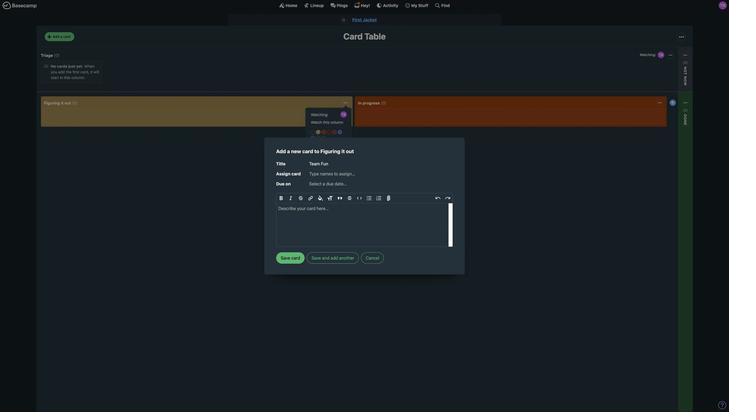 Task type: describe. For each thing, give the bounding box(es) containing it.
card
[[344, 31, 363, 42]]

(0) right triage
[[54, 53, 60, 58]]

Type names to assign… text field
[[310, 171, 453, 178]]

save
[[312, 256, 321, 261]]

card table
[[344, 31, 386, 42]]

card,
[[80, 70, 89, 74]]

.
[[82, 64, 83, 69]]

find
[[442, 3, 450, 8]]

o for n o t n o w
[[684, 70, 688, 73]]

progress
[[363, 101, 380, 105]]

it inside . when you add the first card, it will start in this column.
[[90, 70, 93, 74]]

add for add a card
[[53, 34, 59, 39]]

add a card link
[[45, 32, 74, 41]]

triage (0)
[[41, 53, 60, 58]]

figuring it out (0)
[[44, 101, 78, 105]]

w
[[684, 82, 688, 86]]

assign card
[[276, 172, 301, 177]]

on
[[286, 182, 291, 187]]

color it orange image
[[322, 130, 326, 134]]

1 horizontal spatial out
[[346, 149, 354, 155]]

n
[[684, 67, 688, 70]]

first
[[353, 17, 362, 22]]

in
[[60, 76, 63, 80]]

column.
[[72, 76, 85, 80]]

my stuff button
[[405, 3, 429, 8]]

color it white image
[[311, 130, 315, 134]]

Describe your card here… text field
[[277, 204, 453, 247]]

activity
[[383, 3, 399, 8]]

home link
[[279, 3, 298, 8]]

add inside . when you add the first card, it will start in this column.
[[58, 70, 65, 74]]

add card link
[[310, 145, 348, 152]]

d
[[684, 114, 688, 117]]

activity link
[[377, 3, 399, 8]]

color it red image
[[327, 130, 332, 134]]

the
[[66, 70, 72, 74]]

tyler black image
[[720, 1, 728, 9]]

my stuff
[[412, 3, 429, 8]]

2 horizontal spatial it
[[342, 149, 345, 155]]

d o n e
[[684, 114, 688, 126]]

in progress link
[[358, 101, 380, 105]]

color it green image
[[316, 136, 321, 141]]

cancel
[[366, 256, 380, 261]]

another
[[340, 256, 355, 261]]

just
[[68, 64, 75, 69]]

e
[[684, 123, 688, 126]]

yet
[[76, 64, 82, 69]]

0 horizontal spatial out
[[65, 101, 71, 105]]

start
[[51, 76, 59, 80]]

Select a due date… text field
[[310, 180, 453, 188]]

home
[[286, 3, 298, 8]]

in progress (0)
[[358, 101, 387, 105]]

2 n from the top
[[684, 120, 688, 123]]

first
[[73, 70, 79, 74]]

2 vertical spatial watching:
[[651, 119, 669, 124]]



Task type: vqa. For each thing, say whether or not it's contained in the screenshot.
you
yes



Task type: locate. For each thing, give the bounding box(es) containing it.
rename
[[311, 166, 325, 170]]

add for add a new card to figuring it out
[[276, 149, 286, 155]]

0 vertical spatial figuring
[[44, 101, 60, 105]]

0 vertical spatial add
[[58, 70, 65, 74]]

a inside add a card link
[[60, 34, 62, 39]]

new
[[291, 149, 301, 155]]

tyler black image
[[658, 51, 666, 59], [340, 111, 348, 119]]

(0) up 'n'
[[684, 60, 688, 65]]

a for new
[[287, 149, 290, 155]]

2 vertical spatial o
[[684, 117, 688, 120]]

save and add another button
[[307, 253, 359, 264]]

n down t
[[684, 76, 688, 79]]

(0)
[[54, 53, 60, 58], [684, 60, 688, 65], [72, 101, 78, 105], [381, 101, 387, 105], [684, 108, 688, 113]]

figuring it out link
[[44, 101, 71, 105]]

figuring
[[44, 101, 60, 105], [321, 149, 341, 155]]

1 o from the top
[[684, 70, 688, 73]]

card
[[63, 34, 71, 39], [319, 146, 327, 151], [303, 149, 313, 155], [292, 172, 301, 177]]

table
[[365, 31, 386, 42]]

2 vertical spatial it
[[342, 149, 345, 155]]

triage
[[41, 53, 53, 58]]

this
[[64, 76, 70, 80]]

a for card
[[60, 34, 62, 39]]

1 vertical spatial n
[[684, 120, 688, 123]]

add right and at left
[[331, 256, 338, 261]]

0 vertical spatial tyler black image
[[658, 51, 666, 59]]

out
[[65, 101, 71, 105], [346, 149, 354, 155]]

add up triage (0)
[[53, 34, 59, 39]]

find button
[[435, 3, 450, 8]]

no
[[51, 64, 56, 69]]

add up in
[[58, 70, 65, 74]]

watching:
[[640, 53, 657, 57], [311, 112, 329, 117], [651, 119, 669, 124]]

save and add another
[[312, 256, 355, 261]]

add a card
[[53, 34, 71, 39]]

2 horizontal spatial add
[[311, 146, 318, 151]]

and
[[322, 256, 330, 261]]

main element
[[0, 0, 730, 11]]

jacket
[[363, 17, 377, 22]]

1 horizontal spatial add
[[276, 149, 286, 155]]

1 vertical spatial watching:
[[311, 112, 329, 117]]

1 vertical spatial tyler black image
[[340, 111, 348, 119]]

0 horizontal spatial tyler black image
[[340, 111, 348, 119]]

rename link
[[310, 165, 348, 171]]

color it blue image
[[311, 136, 315, 141]]

t
[[684, 73, 688, 75]]

lineup
[[311, 3, 324, 8]]

due
[[276, 182, 285, 187]]

title
[[276, 162, 286, 167]]

1 horizontal spatial a
[[287, 149, 290, 155]]

my
[[412, 3, 418, 8]]

pings button
[[331, 3, 348, 8]]

it down color it purple image
[[342, 149, 345, 155]]

color it pink image
[[333, 130, 337, 134]]

o for d o n e
[[684, 117, 688, 120]]

add for add card
[[311, 146, 318, 151]]

3 o from the top
[[684, 117, 688, 120]]

o down t
[[684, 79, 688, 82]]

no cards just yet
[[51, 64, 82, 69]]

add up title
[[276, 149, 286, 155]]

1 vertical spatial it
[[61, 101, 64, 105]]

1 vertical spatial a
[[287, 149, 290, 155]]

(0) right figuring it out link
[[72, 101, 78, 105]]

it left will
[[90, 70, 93, 74]]

n
[[684, 76, 688, 79], [684, 120, 688, 123]]

figuring right to
[[321, 149, 341, 155]]

0 horizontal spatial add
[[58, 70, 65, 74]]

None submit
[[650, 78, 688, 84], [310, 119, 348, 126], [650, 125, 688, 132], [310, 155, 348, 162], [310, 171, 348, 178], [310, 178, 348, 185], [276, 253, 305, 264], [650, 78, 688, 84], [310, 119, 348, 126], [650, 125, 688, 132], [310, 155, 348, 162], [310, 171, 348, 178], [310, 178, 348, 185], [276, 253, 305, 264]]

. when you add the first card, it will start in this column.
[[51, 64, 99, 80]]

0 vertical spatial out
[[65, 101, 71, 105]]

it down in
[[61, 101, 64, 105]]

1 n from the top
[[684, 76, 688, 79]]

when
[[84, 64, 95, 69]]

0 vertical spatial o
[[684, 70, 688, 73]]

a
[[60, 34, 62, 39], [287, 149, 290, 155]]

1 vertical spatial out
[[346, 149, 354, 155]]

0 horizontal spatial figuring
[[44, 101, 60, 105]]

hey! button
[[355, 3, 370, 8]]

o up e
[[684, 117, 688, 120]]

to
[[315, 149, 320, 155]]

n down d
[[684, 120, 688, 123]]

will
[[94, 70, 99, 74]]

0 vertical spatial a
[[60, 34, 62, 39]]

add down color it blue image
[[311, 146, 318, 151]]

hey!
[[361, 3, 370, 8]]

cancel link
[[361, 253, 384, 264]]

add
[[58, 70, 65, 74], [331, 256, 338, 261]]

first jacket link
[[353, 17, 377, 22]]

Type a card title… text field
[[310, 160, 453, 168]]

(0) right progress
[[381, 101, 387, 105]]

figuring down the "start"
[[44, 101, 60, 105]]

0 horizontal spatial a
[[60, 34, 62, 39]]

you
[[51, 70, 57, 74]]

color it yellow image
[[316, 130, 321, 134]]

0 horizontal spatial add
[[53, 34, 59, 39]]

o up w
[[684, 70, 688, 73]]

out up the rename link
[[346, 149, 354, 155]]

add card
[[311, 146, 327, 151]]

o
[[684, 70, 688, 73], [684, 79, 688, 82], [684, 117, 688, 120]]

0 horizontal spatial it
[[61, 101, 64, 105]]

1 vertical spatial figuring
[[321, 149, 341, 155]]

1 horizontal spatial it
[[90, 70, 93, 74]]

1 vertical spatial add
[[331, 256, 338, 261]]

add
[[53, 34, 59, 39], [311, 146, 318, 151], [276, 149, 286, 155]]

cards
[[57, 64, 67, 69]]

1 horizontal spatial figuring
[[321, 149, 341, 155]]

add a new card to figuring it out
[[276, 149, 354, 155]]

color it purple image
[[338, 130, 342, 134]]

due on
[[276, 182, 291, 187]]

option group
[[310, 129, 348, 142]]

n o t n o w
[[684, 67, 688, 86]]

0 vertical spatial n
[[684, 76, 688, 79]]

0 vertical spatial watching:
[[640, 53, 657, 57]]

1 horizontal spatial tyler black image
[[658, 51, 666, 59]]

in
[[358, 101, 362, 105]]

lineup link
[[304, 3, 324, 8]]

(0) up d
[[684, 108, 688, 113]]

pings
[[337, 3, 348, 8]]

0 vertical spatial it
[[90, 70, 93, 74]]

1 vertical spatial o
[[684, 79, 688, 82]]

first jacket
[[353, 17, 377, 22]]

color it brown image
[[322, 136, 326, 141]]

1 horizontal spatial add
[[331, 256, 338, 261]]

triage link
[[41, 53, 53, 58]]

it
[[90, 70, 93, 74], [61, 101, 64, 105], [342, 149, 345, 155]]

assign
[[276, 172, 291, 177]]

add inside button
[[331, 256, 338, 261]]

switch accounts image
[[2, 1, 37, 10]]

2 o from the top
[[684, 79, 688, 82]]

stuff
[[419, 3, 429, 8]]

out down the this
[[65, 101, 71, 105]]



